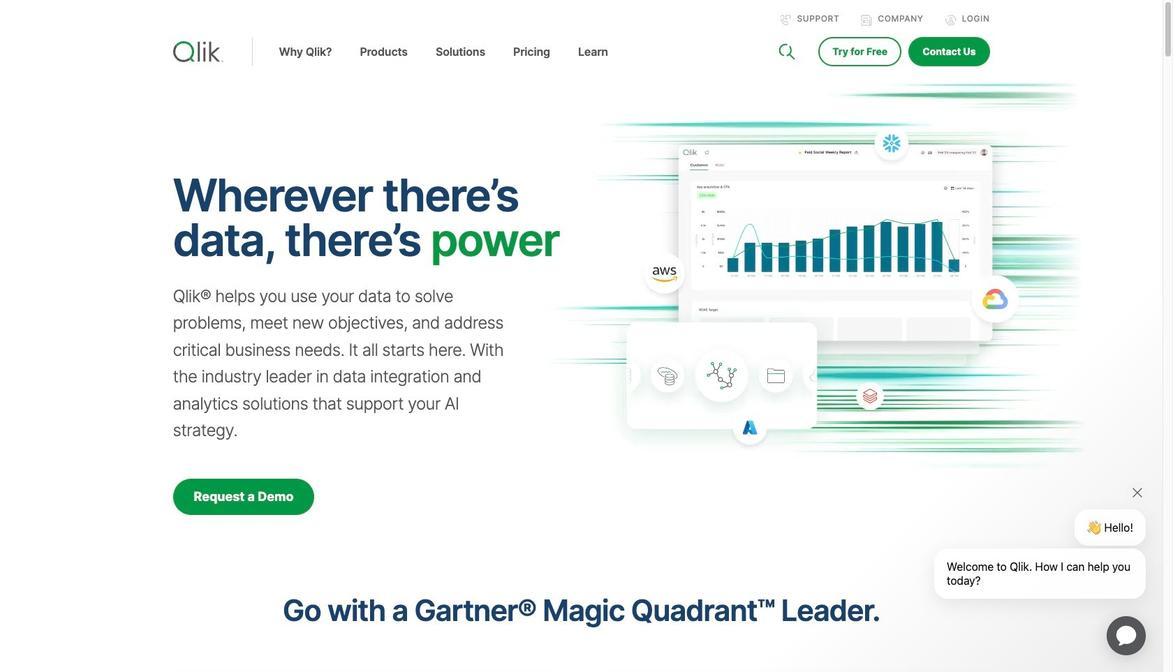 Task type: locate. For each thing, give the bounding box(es) containing it.
qlik image
[[173, 41, 223, 62]]

application
[[1091, 600, 1163, 673]]

support image
[[781, 15, 792, 26]]



Task type: describe. For each thing, give the bounding box(es) containing it.
login image
[[946, 15, 957, 26]]

company image
[[862, 15, 873, 26]]



Task type: vqa. For each thing, say whether or not it's contained in the screenshot.
application
yes



